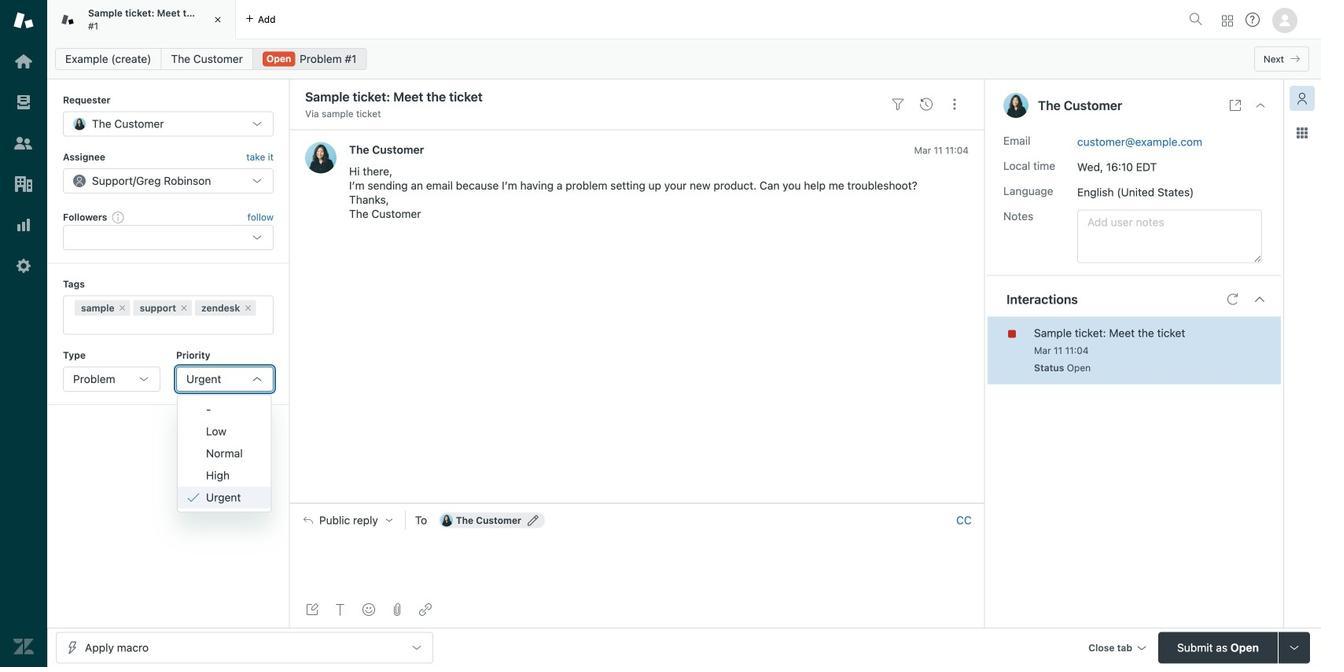 Task type: describe. For each thing, give the bounding box(es) containing it.
draft mode image
[[306, 603, 319, 616]]

ticket actions image
[[949, 98, 961, 111]]

admin image
[[13, 256, 34, 276]]

events image
[[920, 98, 933, 111]]

get started image
[[13, 51, 34, 72]]

filter image
[[892, 98, 905, 111]]

zendesk support image
[[13, 10, 34, 31]]

0 horizontal spatial mar 11 11:04 text field
[[914, 145, 969, 156]]

organizations image
[[13, 174, 34, 194]]

edit user image
[[528, 515, 539, 526]]

avatar image
[[305, 142, 337, 173]]

add attachment image
[[391, 603, 404, 616]]

close image
[[1255, 99, 1267, 112]]

Subject field
[[302, 87, 881, 106]]

hide composer image
[[631, 497, 643, 509]]

zendesk products image
[[1222, 15, 1233, 26]]

views image
[[13, 92, 34, 112]]

secondary element
[[47, 43, 1321, 75]]

user image
[[1004, 93, 1029, 118]]

tabs tab list
[[47, 0, 1183, 39]]

Add user notes text field
[[1078, 210, 1262, 263]]

customer@example.com image
[[440, 514, 453, 527]]



Task type: locate. For each thing, give the bounding box(es) containing it.
1 remove image from the left
[[118, 303, 127, 313]]

displays possible ticket submission types image
[[1288, 641, 1301, 654]]

customer context image
[[1296, 92, 1309, 105]]

get help image
[[1246, 13, 1260, 27]]

0 horizontal spatial remove image
[[118, 303, 127, 313]]

remove image
[[118, 303, 127, 313], [179, 303, 189, 313]]

format text image
[[334, 603, 347, 616]]

2 option from the top
[[178, 421, 271, 443]]

option
[[178, 398, 271, 421], [178, 421, 271, 443], [178, 443, 271, 465], [178, 465, 271, 487]]

1 vertical spatial mar 11 11:04 text field
[[1034, 345, 1089, 356]]

remove image
[[243, 303, 253, 313]]

info on adding followers image
[[112, 211, 125, 223]]

insert emojis image
[[363, 603, 375, 616]]

zendesk image
[[13, 636, 34, 657]]

view more details image
[[1229, 99, 1242, 112]]

1 option from the top
[[178, 398, 271, 421]]

0 vertical spatial mar 11 11:04 text field
[[914, 145, 969, 156]]

1 horizontal spatial remove image
[[179, 303, 189, 313]]

2 remove image from the left
[[179, 303, 189, 313]]

list box
[[177, 395, 272, 513]]

main element
[[0, 0, 47, 667]]

3 option from the top
[[178, 443, 271, 465]]

reporting image
[[13, 215, 34, 235]]

tab
[[47, 0, 236, 39]]

1 horizontal spatial mar 11 11:04 text field
[[1034, 345, 1089, 356]]

customers image
[[13, 133, 34, 153]]

apps image
[[1296, 127, 1309, 139]]

Mar 11 11:04 text field
[[914, 145, 969, 156], [1034, 345, 1089, 356]]

add link (cmd k) image
[[419, 603, 432, 616]]

close image
[[210, 12, 226, 28]]

4 option from the top
[[178, 465, 271, 487]]



Task type: vqa. For each thing, say whether or not it's contained in the screenshot.
second Option
yes



